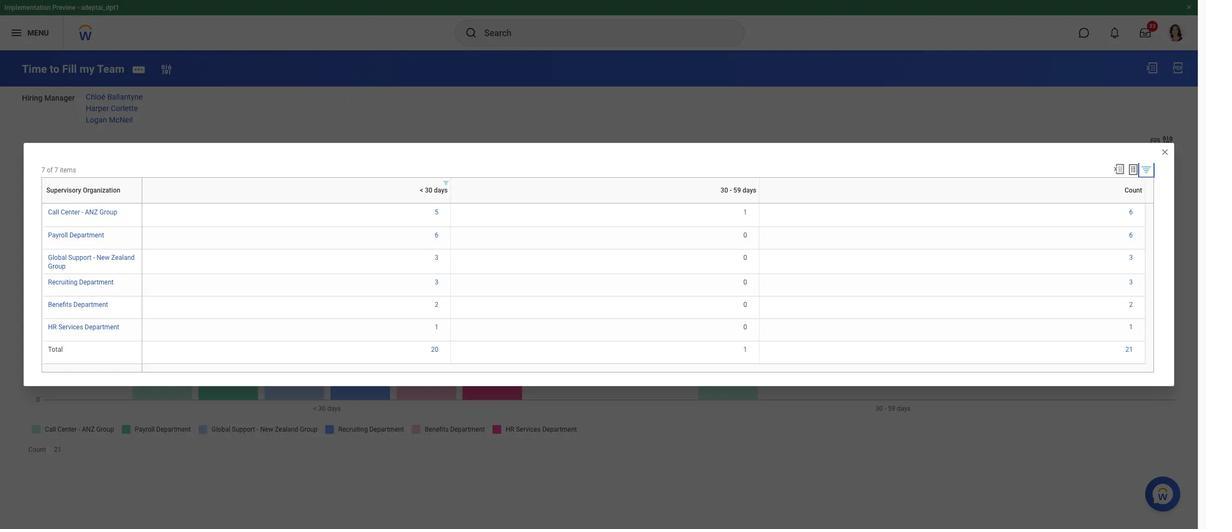 Task type: locate. For each thing, give the bounding box(es) containing it.
2 0 from the top
[[744, 254, 748, 262]]

benefits
[[48, 301, 72, 309]]

- inside banner
[[77, 4, 79, 11]]

0 button
[[744, 231, 749, 240], [744, 253, 749, 262], [744, 278, 749, 287], [744, 300, 749, 309], [744, 323, 749, 332]]

20
[[431, 346, 439, 354]]

group right anz
[[100, 209, 117, 216]]

- inside 'row' element
[[730, 187, 732, 194]]

department up hr services department link
[[74, 301, 108, 309]]

<
[[420, 187, 424, 194], [142, 203, 143, 204]]

1 horizontal spatial 2 button
[[1130, 300, 1135, 309]]

2 for 2nd the 2 'button' from right
[[435, 301, 439, 309]]

0 horizontal spatial export to excel image
[[1114, 163, 1126, 175]]

new
[[97, 254, 110, 262]]

group down global
[[48, 263, 66, 270]]

1 vertical spatial export to excel image
[[1114, 163, 1126, 175]]

1 vertical spatial 21 button
[[54, 446, 63, 454]]

1 horizontal spatial <
[[420, 187, 424, 194]]

time to fill my team
[[22, 62, 125, 75]]

6 button for 0
[[1130, 231, 1135, 240]]

hr services department
[[48, 323, 119, 331]]

payroll department
[[48, 231, 104, 239]]

department inside "link"
[[70, 231, 104, 239]]

4 0 from the top
[[744, 301, 748, 309]]

configure and view chart data image
[[1150, 136, 1162, 148]]

0 vertical spatial supervisory
[[46, 187, 81, 194]]

1 0 button from the top
[[744, 231, 749, 240]]

harper corlette
[[86, 104, 138, 113]]

1 vertical spatial supervisory
[[44, 203, 47, 204]]

1 horizontal spatial count
[[760, 203, 762, 204]]

30 - 59 days button
[[451, 203, 455, 204]]

harper corlette link
[[86, 104, 138, 113]]

1 vertical spatial count
[[760, 203, 762, 204]]

2 horizontal spatial count
[[1125, 187, 1143, 194]]

manager
[[44, 93, 75, 102]]

0 horizontal spatial 21 button
[[54, 446, 63, 454]]

count inside time to fill my team 'main content'
[[28, 446, 46, 454]]

1 horizontal spatial 21
[[1126, 346, 1134, 354]]

- for global support - new zealand group
[[93, 254, 95, 262]]

days
[[434, 187, 448, 194], [743, 187, 757, 194], [143, 203, 145, 204], [453, 203, 454, 204]]

< 30 days
[[420, 187, 448, 194]]

logan mcneil
[[86, 116, 133, 124]]

7
[[41, 166, 45, 174], [54, 166, 58, 174]]

21 inside time to fill my team 'main content'
[[54, 446, 61, 454]]

export to excel image inside time to fill my team 'main content'
[[1146, 61, 1159, 74]]

1 horizontal spatial 59
[[734, 187, 741, 194]]

group
[[100, 209, 117, 216], [48, 263, 66, 270]]

department right services
[[85, 323, 119, 331]]

adeptai_dpt1
[[81, 4, 119, 11]]

call center - anz group link
[[48, 206, 117, 216]]

chloé ballantyne link
[[86, 93, 143, 101]]

mcneil
[[109, 116, 133, 124]]

30 - 59 days
[[721, 187, 757, 194]]

fill
[[62, 62, 77, 75]]

group inside the call center - anz group link
[[100, 209, 117, 216]]

0 vertical spatial export to excel image
[[1146, 61, 1159, 74]]

corlette
[[111, 104, 138, 113]]

6 button for 1
[[1130, 208, 1135, 217]]

0 vertical spatial group
[[100, 209, 117, 216]]

0 horizontal spatial count
[[28, 446, 46, 454]]

1 vertical spatial 21
[[54, 446, 61, 454]]

1 horizontal spatial export to excel image
[[1146, 61, 1159, 74]]

1 0 from the top
[[744, 231, 748, 239]]

total
[[48, 346, 63, 354]]

0 horizontal spatial 2 button
[[435, 300, 440, 309]]

recruiting
[[48, 278, 78, 286]]

view printable version (pdf) image
[[1172, 61, 1186, 74]]

0 horizontal spatial 2
[[435, 301, 439, 309]]

21 button inside time to fill my team 'main content'
[[54, 446, 63, 454]]

ballantyne
[[107, 93, 143, 101]]

-
[[77, 4, 79, 11], [730, 187, 732, 194], [452, 203, 452, 204], [82, 209, 83, 216], [93, 254, 95, 262]]

hr services department link
[[48, 321, 119, 331]]

2 7 from the left
[[54, 166, 58, 174]]

logan
[[86, 116, 107, 124]]

1 horizontal spatial 7
[[54, 166, 58, 174]]

3
[[435, 254, 439, 262], [1130, 254, 1134, 262], [435, 278, 439, 286], [1130, 278, 1134, 286]]

0
[[744, 231, 748, 239], [744, 254, 748, 262], [744, 278, 748, 286], [744, 301, 748, 309], [744, 323, 748, 331]]

anz
[[85, 209, 98, 216]]

2 for first the 2 'button' from the right
[[1130, 301, 1134, 309]]

2
[[435, 301, 439, 309], [1130, 301, 1134, 309]]

0 vertical spatial <
[[420, 187, 424, 194]]

3 0 button from the top
[[744, 278, 749, 287]]

organization up call
[[47, 203, 50, 204]]

department down global support - new zealand group at the left of page
[[79, 278, 114, 286]]

implementation
[[4, 4, 51, 11]]

implementation preview -   adeptai_dpt1 banner
[[0, 0, 1199, 50]]

department down call center - anz group
[[70, 231, 104, 239]]

1 vertical spatial 59
[[452, 203, 453, 204]]

30
[[425, 187, 433, 194], [721, 187, 729, 194], [143, 203, 143, 204], [451, 203, 452, 204]]

toolbar
[[1109, 163, 1155, 177]]

1 vertical spatial <
[[142, 203, 143, 204]]

6 button
[[1130, 208, 1135, 217], [435, 231, 440, 240], [1130, 231, 1135, 240]]

59
[[734, 187, 741, 194], [452, 203, 453, 204]]

preview
[[52, 4, 76, 11]]

1 row element from the left
[[43, 178, 144, 203]]

0 horizontal spatial <
[[142, 203, 143, 204]]

7 left of
[[41, 166, 45, 174]]

export to excel image for export to worksheets image
[[1114, 163, 1126, 175]]

global support - new zealand group link
[[48, 252, 135, 270]]

2 button
[[435, 300, 440, 309], [1130, 300, 1135, 309]]

0 horizontal spatial 7
[[41, 166, 45, 174]]

5 0 from the top
[[744, 323, 748, 331]]

6
[[1130, 209, 1134, 216], [435, 231, 439, 239], [1130, 231, 1134, 239]]

1 vertical spatial group
[[48, 263, 66, 270]]

profile logan mcneil element
[[1161, 21, 1192, 45]]

row element
[[43, 178, 144, 203], [142, 178, 1148, 203]]

2 row element from the left
[[142, 178, 1148, 203]]

logan mcneil link
[[86, 116, 133, 124]]

3 button
[[435, 253, 440, 262], [1130, 253, 1135, 262], [435, 278, 440, 287], [1130, 278, 1135, 287]]

organization
[[83, 187, 120, 194], [47, 203, 50, 204]]

2 2 from the left
[[1130, 301, 1134, 309]]

0 vertical spatial 21 button
[[1126, 345, 1135, 354]]

global
[[48, 254, 67, 262]]

0 horizontal spatial 59
[[452, 203, 453, 204]]

department for recruiting department
[[79, 278, 114, 286]]

recruiting department link
[[48, 276, 114, 286]]

time
[[22, 62, 47, 75]]

supervisory
[[46, 187, 81, 194], [44, 203, 47, 204]]

organization up anz
[[83, 187, 120, 194]]

harper
[[86, 104, 109, 113]]

1 2 from the left
[[435, 301, 439, 309]]

- inside global support - new zealand group
[[93, 254, 95, 262]]

search image
[[465, 26, 478, 39]]

export to excel image left view printable version (pdf) icon
[[1146, 61, 1159, 74]]

export to worksheets image
[[1128, 163, 1141, 176]]

benefits department link
[[48, 299, 108, 309]]

0 vertical spatial 21
[[1126, 346, 1134, 354]]

0 vertical spatial count
[[1125, 187, 1143, 194]]

export to excel image left export to worksheets image
[[1114, 163, 1126, 175]]

supervisory organization up the call center - anz group link
[[46, 187, 120, 194]]

supervisory organization up call
[[44, 203, 50, 204]]

6 for 1
[[1130, 209, 1134, 216]]

1 horizontal spatial 2
[[1130, 301, 1134, 309]]

department inside 'link'
[[74, 301, 108, 309]]

items
[[60, 166, 76, 174]]

21
[[1126, 346, 1134, 354], [54, 446, 61, 454]]

0 horizontal spatial 21
[[54, 446, 61, 454]]

1 horizontal spatial organization
[[83, 187, 120, 194]]

5 button
[[435, 208, 440, 217]]

inbox large image
[[1141, 27, 1152, 38]]

count
[[1125, 187, 1143, 194], [760, 203, 762, 204], [28, 446, 46, 454]]

1 button
[[744, 208, 749, 217], [435, 323, 440, 332], [1130, 323, 1135, 332], [744, 345, 749, 354]]

call center - anz group
[[48, 209, 117, 216]]

count inside 'row' element
[[1125, 187, 1143, 194]]

1 horizontal spatial 21 button
[[1126, 345, 1135, 354]]

0 vertical spatial organization
[[83, 187, 120, 194]]

0 horizontal spatial organization
[[47, 203, 50, 204]]

0 horizontal spatial group
[[48, 263, 66, 270]]

services
[[58, 323, 83, 331]]

department
[[70, 231, 104, 239], [79, 278, 114, 286], [74, 301, 108, 309], [85, 323, 119, 331]]

supervisory organization
[[46, 187, 120, 194], [44, 203, 50, 204]]

21 button
[[1126, 345, 1135, 354], [54, 446, 63, 454]]

export to excel image
[[1146, 61, 1159, 74], [1114, 163, 1126, 175]]

2 vertical spatial count
[[28, 446, 46, 454]]

21 for the 21 "button" to the top
[[1126, 346, 1134, 354]]

< for < 30 days
[[420, 187, 424, 194]]

time to fill my team link
[[22, 62, 125, 75]]

1
[[744, 209, 748, 216], [435, 323, 439, 331], [1130, 323, 1134, 331], [744, 346, 748, 354]]

1 horizontal spatial group
[[100, 209, 117, 216]]

3 0 from the top
[[744, 278, 748, 286]]

7 right of
[[54, 166, 58, 174]]



Task type: describe. For each thing, give the bounding box(es) containing it.
row element containing supervisory organization
[[43, 178, 144, 203]]

to
[[50, 62, 59, 75]]

4 0 button from the top
[[744, 300, 749, 309]]

group inside global support - new zealand group
[[48, 263, 66, 270]]

hiring
[[22, 93, 43, 102]]

export to excel image for view printable version (pdf) icon
[[1146, 61, 1159, 74]]

row element containing < 30 days
[[142, 178, 1148, 203]]

center
[[61, 209, 80, 216]]

recruiting department
[[48, 278, 114, 286]]

benefits department
[[48, 301, 108, 309]]

call
[[48, 209, 59, 216]]

select to filter grid data image
[[1141, 164, 1153, 175]]

< for < 30 days 30 - 59 days count
[[142, 203, 143, 204]]

< 30 days 30 - 59 days count
[[142, 203, 762, 204]]

1 vertical spatial organization
[[47, 203, 50, 204]]

of
[[47, 166, 53, 174]]

2 0 button from the top
[[744, 253, 749, 262]]

1 2 button from the left
[[435, 300, 440, 309]]

close environment banner image
[[1187, 4, 1193, 10]]

chloé ballantyne
[[86, 93, 143, 101]]

payroll
[[48, 231, 68, 239]]

0 vertical spatial 59
[[734, 187, 741, 194]]

total element
[[48, 344, 63, 354]]

department for benefits department
[[74, 301, 108, 309]]

change selection image
[[160, 63, 173, 76]]

7 of 7 items
[[41, 166, 76, 174]]

notifications large image
[[1110, 27, 1121, 38]]

team
[[97, 62, 125, 75]]

1 7 from the left
[[41, 166, 45, 174]]

global support - new zealand group
[[48, 254, 135, 270]]

1 vertical spatial supervisory organization
[[44, 203, 50, 204]]

2 2 button from the left
[[1130, 300, 1135, 309]]

- for implementation preview -   adeptai_dpt1
[[77, 4, 79, 11]]

payroll department link
[[48, 229, 104, 239]]

zealand
[[111, 254, 135, 262]]

21 for the 21 "button" within time to fill my team 'main content'
[[54, 446, 61, 454]]

5 0 button from the top
[[744, 323, 749, 332]]

hiring manager
[[22, 93, 75, 102]]

my
[[80, 62, 95, 75]]

filter image
[[440, 180, 453, 187]]

chloé
[[86, 93, 105, 101]]

< 30 days button
[[142, 203, 145, 204]]

close image
[[1162, 148, 1170, 157]]

implementation preview -   adeptai_dpt1
[[4, 4, 119, 11]]

hr
[[48, 323, 57, 331]]

support
[[68, 254, 92, 262]]

- for call center - anz group
[[82, 209, 83, 216]]

department for payroll department
[[70, 231, 104, 239]]

supervisory organization button
[[44, 203, 50, 204]]

time to fill my team main content
[[0, 50, 1199, 477]]

6 for 0
[[1130, 231, 1134, 239]]

organization inside 'row' element
[[83, 187, 120, 194]]

5
[[435, 209, 439, 216]]

0 vertical spatial supervisory organization
[[46, 187, 120, 194]]

count column header
[[760, 203, 1146, 204]]

items selected list
[[86, 93, 161, 124]]

20 button
[[431, 345, 440, 354]]



Task type: vqa. For each thing, say whether or not it's contained in the screenshot.


